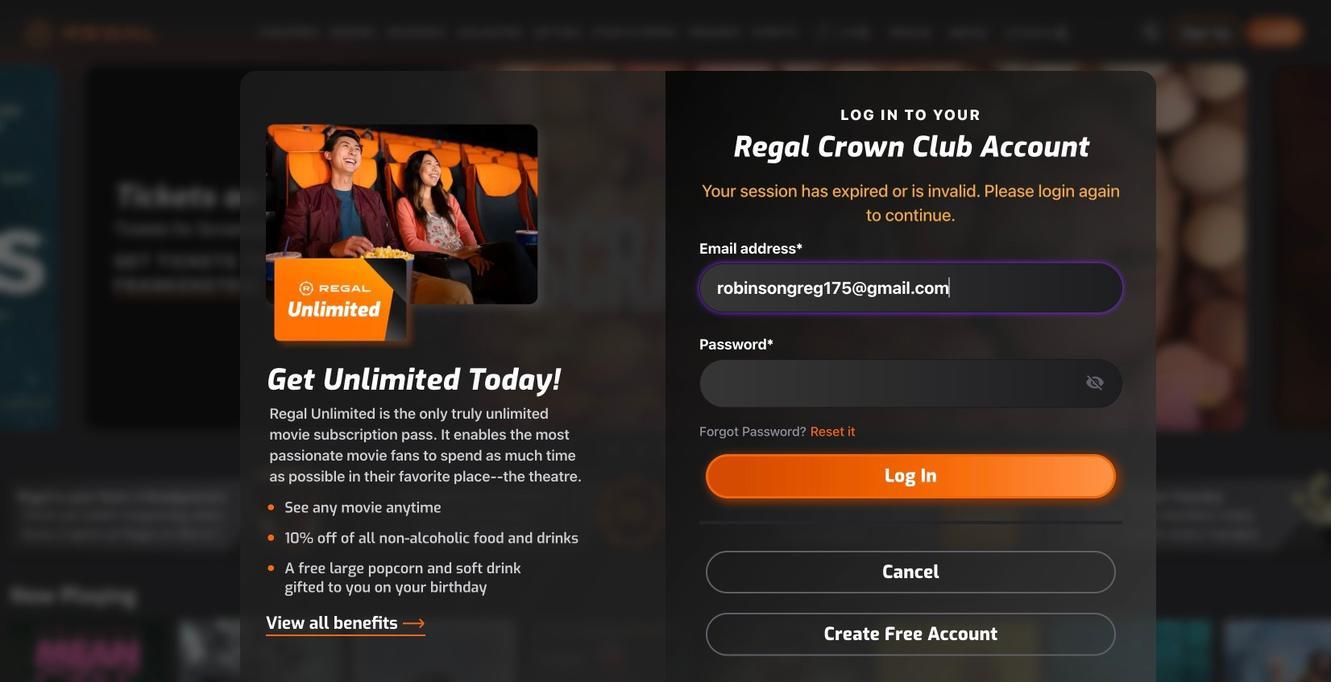 Task type: locate. For each thing, give the bounding box(es) containing it.
imax movies image
[[889, 21, 934, 44]]

dune popcorn 4 image
[[237, 466, 341, 566]]

tickets for scrambled are on sale now! element
[[85, 64, 1246, 430]]

main element
[[252, 21, 1080, 44]]

rpx movies image
[[945, 21, 995, 44]]

None text field
[[700, 359, 1123, 408]]

toggle password visibility image
[[1087, 376, 1104, 391]]

regal dark background image
[[0, 0, 1332, 121]]



Task type: describe. For each thing, give the bounding box(es) containing it.
get unlimited today! thumbnail image
[[266, 125, 548, 349]]

regal unlimited card image
[[936, 466, 1041, 566]]

go to homepage image
[[26, 19, 159, 45]]

regal tag image
[[586, 466, 691, 566]]

popcorn bucket image
[[1286, 466, 1332, 566]]

example@example.com email field
[[700, 264, 1123, 313]]

tickets for scrambled are on sale now! image
[[85, 64, 1246, 430]]

4dx movies image
[[810, 21, 878, 44]]

screenx movies image
[[1006, 21, 1074, 44]]



Task type: vqa. For each thing, say whether or not it's contained in the screenshot.
valentine's day offer at regal image
no



